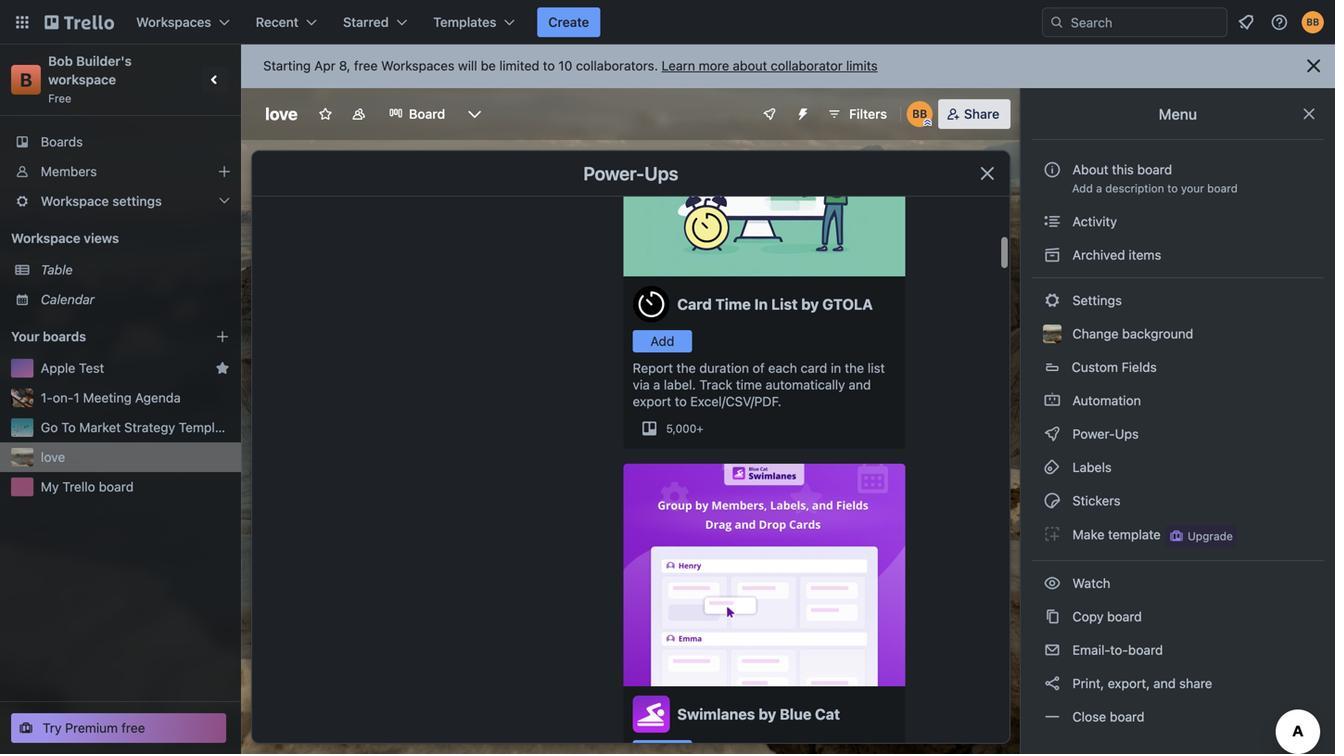 Task type: locate. For each thing, give the bounding box(es) containing it.
power-
[[584, 162, 645, 184], [1073, 426, 1115, 442]]

love left star or unstar board icon
[[265, 104, 298, 124]]

sm image for settings
[[1044, 291, 1062, 310]]

2 vertical spatial to
[[675, 394, 687, 409]]

board
[[1138, 162, 1173, 177], [1208, 182, 1238, 195], [99, 479, 134, 494], [1108, 609, 1143, 624], [1129, 642, 1164, 658], [1110, 709, 1145, 724]]

by
[[802, 295, 819, 313], [759, 705, 777, 723]]

workspace settings button
[[0, 186, 241, 216]]

builder's
[[76, 53, 132, 69]]

add inside button
[[651, 333, 675, 349]]

workspace up table
[[11, 231, 80, 246]]

and
[[849, 377, 871, 392], [1154, 676, 1176, 691]]

custom fields
[[1072, 359, 1157, 375]]

trello
[[62, 479, 95, 494]]

love inside text field
[[265, 104, 298, 124]]

email-to-board
[[1070, 642, 1164, 658]]

1 horizontal spatial free
[[354, 58, 378, 73]]

0 horizontal spatial to
[[543, 58, 555, 73]]

0 horizontal spatial the
[[677, 360, 696, 376]]

limits
[[847, 58, 878, 73]]

1 horizontal spatial add
[[1073, 182, 1094, 195]]

0 horizontal spatial ups
[[645, 162, 679, 184]]

1 sm image from the top
[[1044, 212, 1062, 231]]

sm image for copy board
[[1044, 608, 1062, 626]]

about this board add a description to your board
[[1073, 162, 1238, 195]]

0 horizontal spatial love
[[41, 449, 65, 465]]

0 horizontal spatial a
[[654, 377, 661, 392]]

a inside report the duration of each card in the list via a label. track time automatically and export to excel/csv/pdf.
[[654, 377, 661, 392]]

0 vertical spatial a
[[1097, 182, 1103, 195]]

1 horizontal spatial ups
[[1115, 426, 1139, 442]]

8 sm image from the top
[[1044, 708, 1062, 726]]

collaborator
[[771, 58, 843, 73]]

automation image
[[788, 99, 814, 125]]

and inside report the duration of each card in the list via a label. track time automatically and export to excel/csv/pdf.
[[849, 377, 871, 392]]

workspaces up board link
[[381, 58, 455, 73]]

watch link
[[1032, 569, 1325, 598]]

5 sm image from the top
[[1044, 674, 1062, 693]]

3 sm image from the top
[[1044, 608, 1062, 626]]

0 horizontal spatial workspaces
[[136, 14, 211, 30]]

8,
[[339, 58, 351, 73]]

power ups image
[[762, 107, 777, 122]]

close
[[1073, 709, 1107, 724]]

1 sm image from the top
[[1044, 291, 1062, 310]]

to left 10
[[543, 58, 555, 73]]

bob builder's workspace link
[[48, 53, 135, 87]]

1 horizontal spatial a
[[1097, 182, 1103, 195]]

customize views image
[[466, 105, 484, 123]]

sm image left copy on the bottom of the page
[[1044, 608, 1062, 626]]

4 sm image from the top
[[1044, 425, 1062, 443]]

power-ups link
[[1032, 419, 1325, 449]]

board
[[409, 106, 445, 122]]

boards link
[[0, 127, 241, 157]]

1 vertical spatial to
[[1168, 182, 1178, 195]]

to down label.
[[675, 394, 687, 409]]

sm image inside settings link
[[1044, 291, 1062, 310]]

free right premium
[[121, 720, 145, 736]]

sm image inside activity link
[[1044, 212, 1062, 231]]

each
[[769, 360, 798, 376]]

0 vertical spatial by
[[802, 295, 819, 313]]

1 horizontal spatial and
[[1154, 676, 1176, 691]]

sm image
[[1044, 291, 1062, 310], [1044, 574, 1062, 593], [1044, 608, 1062, 626], [1044, 641, 1062, 660], [1044, 674, 1062, 693]]

1 horizontal spatial power-ups
[[1070, 426, 1143, 442]]

0 horizontal spatial power-
[[584, 162, 645, 184]]

workspace views
[[11, 231, 119, 246]]

free right 8,
[[354, 58, 378, 73]]

search image
[[1050, 15, 1065, 30]]

starred
[[343, 14, 389, 30]]

sm image inside print, export, and share link
[[1044, 674, 1062, 693]]

and left share
[[1154, 676, 1176, 691]]

export,
[[1108, 676, 1151, 691]]

to left your
[[1168, 182, 1178, 195]]

sm image left the email-
[[1044, 641, 1062, 660]]

add
[[1073, 182, 1094, 195], [651, 333, 675, 349]]

track
[[700, 377, 733, 392]]

1 vertical spatial ups
[[1115, 426, 1139, 442]]

try
[[43, 720, 62, 736]]

strategy
[[124, 420, 175, 435]]

sm image inside "email-to-board" link
[[1044, 641, 1062, 660]]

sm image inside power-ups link
[[1044, 425, 1062, 443]]

board up print, export, and share in the right bottom of the page
[[1129, 642, 1164, 658]]

gtola
[[823, 295, 873, 313]]

primary element
[[0, 0, 1336, 45]]

create
[[549, 14, 589, 30]]

1
[[74, 390, 80, 405]]

1 horizontal spatial the
[[845, 360, 865, 376]]

add down about
[[1073, 182, 1094, 195]]

labels
[[1070, 460, 1112, 475]]

sm image for make template
[[1044, 525, 1062, 544]]

0 horizontal spatial free
[[121, 720, 145, 736]]

0 vertical spatial workspaces
[[136, 14, 211, 30]]

2 horizontal spatial to
[[1168, 182, 1178, 195]]

apple test
[[41, 360, 104, 376]]

sm image inside archived items 'link'
[[1044, 246, 1062, 264]]

1 vertical spatial free
[[121, 720, 145, 736]]

custom
[[1072, 359, 1119, 375]]

sm image inside close board link
[[1044, 708, 1062, 726]]

1 vertical spatial and
[[1154, 676, 1176, 691]]

a down about
[[1097, 182, 1103, 195]]

background
[[1123, 326, 1194, 341]]

a right via
[[654, 377, 661, 392]]

Search field
[[1065, 8, 1227, 36]]

change background
[[1070, 326, 1194, 341]]

sm image left watch
[[1044, 574, 1062, 593]]

sm image left settings
[[1044, 291, 1062, 310]]

2 sm image from the top
[[1044, 246, 1062, 264]]

0 vertical spatial love
[[265, 104, 298, 124]]

4 sm image from the top
[[1044, 641, 1062, 660]]

sm image
[[1044, 212, 1062, 231], [1044, 246, 1062, 264], [1044, 391, 1062, 410], [1044, 425, 1062, 443], [1044, 458, 1062, 477], [1044, 492, 1062, 510], [1044, 525, 1062, 544], [1044, 708, 1062, 726]]

add up report
[[651, 333, 675, 349]]

0 vertical spatial and
[[849, 377, 871, 392]]

print, export, and share
[[1070, 676, 1213, 691]]

1 vertical spatial power-
[[1073, 426, 1115, 442]]

sm image inside labels link
[[1044, 458, 1062, 477]]

b
[[20, 69, 32, 90]]

card time in list by gtola
[[678, 295, 873, 313]]

the up label.
[[677, 360, 696, 376]]

card
[[801, 360, 828, 376]]

0 horizontal spatial power-ups
[[584, 162, 679, 184]]

5 sm image from the top
[[1044, 458, 1062, 477]]

premium
[[65, 720, 118, 736]]

workspace down members
[[41, 193, 109, 209]]

labels link
[[1032, 453, 1325, 482]]

workspaces
[[136, 14, 211, 30], [381, 58, 455, 73]]

in
[[831, 360, 842, 376]]

1 horizontal spatial workspaces
[[381, 58, 455, 73]]

sm image for close board
[[1044, 708, 1062, 726]]

free
[[354, 58, 378, 73], [121, 720, 145, 736]]

1-on-1 meeting agenda link
[[41, 389, 230, 407]]

sm image inside the watch "link"
[[1044, 574, 1062, 593]]

change
[[1073, 326, 1119, 341]]

workspaces up workspace navigation collapse icon
[[136, 14, 211, 30]]

by left blue
[[759, 705, 777, 723]]

love link
[[41, 448, 230, 467]]

6 sm image from the top
[[1044, 492, 1062, 510]]

copy board
[[1070, 609, 1143, 624]]

0 vertical spatial ups
[[645, 162, 679, 184]]

market
[[79, 420, 121, 435]]

try premium free button
[[11, 713, 226, 743]]

template
[[1109, 527, 1161, 542]]

workspace inside 'popup button'
[[41, 193, 109, 209]]

1 horizontal spatial to
[[675, 394, 687, 409]]

copy board link
[[1032, 602, 1325, 632]]

by right 'list'
[[802, 295, 819, 313]]

to inside report the duration of each card in the list via a label. track time automatically and export to excel/csv/pdf.
[[675, 394, 687, 409]]

filters
[[850, 106, 888, 122]]

add inside the about this board add a description to your board
[[1073, 182, 1094, 195]]

open information menu image
[[1271, 13, 1289, 32]]

and down list
[[849, 377, 871, 392]]

will
[[458, 58, 478, 73]]

meeting
[[83, 390, 132, 405]]

workspace
[[48, 72, 116, 87]]

create button
[[537, 7, 601, 37]]

learn
[[662, 58, 696, 73]]

be
[[481, 58, 496, 73]]

apple
[[41, 360, 75, 376]]

2 sm image from the top
[[1044, 574, 1062, 593]]

1 vertical spatial workspace
[[11, 231, 80, 246]]

7 sm image from the top
[[1044, 525, 1062, 544]]

templates button
[[422, 7, 526, 37]]

sm image inside automation link
[[1044, 391, 1062, 410]]

sm image inside stickers link
[[1044, 492, 1062, 510]]

your boards with 5 items element
[[11, 326, 187, 348]]

0 horizontal spatial add
[[651, 333, 675, 349]]

love up my
[[41, 449, 65, 465]]

0 horizontal spatial and
[[849, 377, 871, 392]]

to-
[[1111, 642, 1129, 658]]

apple test link
[[41, 359, 208, 378]]

my
[[41, 479, 59, 494]]

0 vertical spatial workspace
[[41, 193, 109, 209]]

workspaces inside 'workspaces' dropdown button
[[136, 14, 211, 30]]

share button
[[939, 99, 1011, 129]]

apr
[[314, 58, 336, 73]]

archived items
[[1070, 247, 1162, 263]]

sm image left print,
[[1044, 674, 1062, 693]]

my trello board
[[41, 479, 134, 494]]

love
[[265, 104, 298, 124], [41, 449, 65, 465]]

watch
[[1070, 576, 1114, 591]]

sm image inside copy board link
[[1044, 608, 1062, 626]]

export
[[633, 394, 672, 409]]

starting
[[263, 58, 311, 73]]

1 vertical spatial a
[[654, 377, 661, 392]]

upgrade
[[1188, 530, 1234, 543]]

sm image for print, export, and share
[[1044, 674, 1062, 693]]

3 sm image from the top
[[1044, 391, 1062, 410]]

1 horizontal spatial love
[[265, 104, 298, 124]]

upgrade button
[[1166, 525, 1237, 547]]

1 horizontal spatial by
[[802, 295, 819, 313]]

0 vertical spatial add
[[1073, 182, 1094, 195]]

1 vertical spatial add
[[651, 333, 675, 349]]

swimlanes by blue cat
[[678, 705, 840, 723]]

starred icon image
[[215, 361, 230, 376]]

board link
[[378, 99, 457, 129]]

close board
[[1070, 709, 1145, 724]]

stickers link
[[1032, 486, 1325, 516]]

the right in
[[845, 360, 865, 376]]

0 horizontal spatial by
[[759, 705, 777, 723]]



Task type: describe. For each thing, give the bounding box(es) containing it.
2 the from the left
[[845, 360, 865, 376]]

about
[[1073, 162, 1109, 177]]

0 vertical spatial power-
[[584, 162, 645, 184]]

email-
[[1073, 642, 1111, 658]]

learn more about collaborator limits link
[[662, 58, 878, 73]]

workspace for workspace views
[[11, 231, 80, 246]]

label.
[[664, 377, 696, 392]]

1-
[[41, 390, 53, 405]]

filters button
[[822, 99, 893, 129]]

template
[[179, 420, 234, 435]]

board down export,
[[1110, 709, 1145, 724]]

your
[[11, 329, 39, 344]]

card
[[678, 295, 712, 313]]

description
[[1106, 182, 1165, 195]]

boards
[[43, 329, 86, 344]]

fields
[[1122, 359, 1157, 375]]

templates
[[433, 14, 497, 30]]

to inside the about this board add a description to your board
[[1168, 182, 1178, 195]]

settings
[[112, 193, 162, 209]]

workspace settings
[[41, 193, 162, 209]]

menu
[[1159, 105, 1198, 123]]

automation link
[[1032, 386, 1325, 416]]

5,000
[[666, 422, 697, 435]]

test
[[79, 360, 104, 376]]

agenda
[[135, 390, 181, 405]]

change background link
[[1032, 319, 1325, 349]]

items
[[1129, 247, 1162, 263]]

sm image for automation
[[1044, 391, 1062, 410]]

views
[[84, 231, 119, 246]]

go to market strategy template
[[41, 420, 234, 435]]

board right your
[[1208, 182, 1238, 195]]

this
[[1113, 162, 1134, 177]]

time
[[736, 377, 762, 392]]

bob builder (bobbuilder40) image
[[907, 101, 933, 127]]

free inside button
[[121, 720, 145, 736]]

on-
[[53, 390, 74, 405]]

share
[[1180, 676, 1213, 691]]

workspace navigation collapse icon image
[[202, 67, 228, 93]]

Board name text field
[[256, 99, 307, 129]]

0 vertical spatial power-ups
[[584, 162, 679, 184]]

1 vertical spatial workspaces
[[381, 58, 455, 73]]

print,
[[1073, 676, 1105, 691]]

list
[[772, 295, 798, 313]]

5,000 +
[[666, 422, 704, 435]]

0 notifications image
[[1236, 11, 1258, 33]]

0 vertical spatial to
[[543, 58, 555, 73]]

stickers
[[1070, 493, 1121, 508]]

1-on-1 meeting agenda
[[41, 390, 181, 405]]

go
[[41, 420, 58, 435]]

try premium free
[[43, 720, 145, 736]]

1 vertical spatial love
[[41, 449, 65, 465]]

b link
[[11, 65, 41, 95]]

collaborators.
[[576, 58, 658, 73]]

board down "love" link
[[99, 479, 134, 494]]

make template
[[1070, 527, 1161, 542]]

sm image for watch
[[1044, 574, 1062, 593]]

automation
[[1070, 393, 1142, 408]]

workspace visible image
[[352, 107, 366, 122]]

limited
[[500, 58, 540, 73]]

1 horizontal spatial power-
[[1073, 426, 1115, 442]]

0 vertical spatial free
[[354, 58, 378, 73]]

automatically
[[766, 377, 846, 392]]

go to market strategy template link
[[41, 418, 234, 437]]

1 the from the left
[[677, 360, 696, 376]]

add board image
[[215, 329, 230, 344]]

calendar
[[41, 292, 95, 307]]

starting apr 8, free workspaces will be limited to 10 collaborators. learn more about collaborator limits
[[263, 58, 878, 73]]

sm image for archived items
[[1044, 246, 1062, 264]]

about
[[733, 58, 768, 73]]

free
[[48, 92, 71, 105]]

this member is an admin of this board. image
[[924, 119, 932, 127]]

cat
[[815, 705, 840, 723]]

via
[[633, 377, 650, 392]]

board up "description"
[[1138, 162, 1173, 177]]

10
[[559, 58, 573, 73]]

blue
[[780, 705, 812, 723]]

sm image for activity
[[1044, 212, 1062, 231]]

in
[[755, 295, 768, 313]]

add button
[[633, 330, 692, 352]]

workspace for workspace settings
[[41, 193, 109, 209]]

sm image for stickers
[[1044, 492, 1062, 510]]

close board link
[[1032, 702, 1325, 732]]

duration
[[700, 360, 749, 376]]

sm image for email-to-board
[[1044, 641, 1062, 660]]

time
[[716, 295, 751, 313]]

ups inside power-ups link
[[1115, 426, 1139, 442]]

1 vertical spatial by
[[759, 705, 777, 723]]

your
[[1182, 182, 1205, 195]]

your boards
[[11, 329, 86, 344]]

sm image for power-ups
[[1044, 425, 1062, 443]]

star or unstar board image
[[318, 107, 333, 122]]

my trello board link
[[41, 478, 230, 496]]

report the duration of each card in the list via a label. track time automatically and export to excel/csv/pdf.
[[633, 360, 885, 409]]

1 vertical spatial power-ups
[[1070, 426, 1143, 442]]

of
[[753, 360, 765, 376]]

members
[[41, 164, 97, 179]]

board up 'to-'
[[1108, 609, 1143, 624]]

sm image for labels
[[1044, 458, 1062, 477]]

bob builder (bobbuilder40) image
[[1302, 11, 1325, 33]]

activity
[[1070, 214, 1118, 229]]

recent button
[[245, 7, 328, 37]]

calendar link
[[41, 290, 230, 309]]

print, export, and share link
[[1032, 669, 1325, 698]]

back to home image
[[45, 7, 114, 37]]

a inside the about this board add a description to your board
[[1097, 182, 1103, 195]]

activity link
[[1032, 207, 1325, 237]]

more
[[699, 58, 730, 73]]

table
[[41, 262, 73, 277]]

to
[[61, 420, 76, 435]]



Task type: vqa. For each thing, say whether or not it's contained in the screenshot.
Activity "link"
yes



